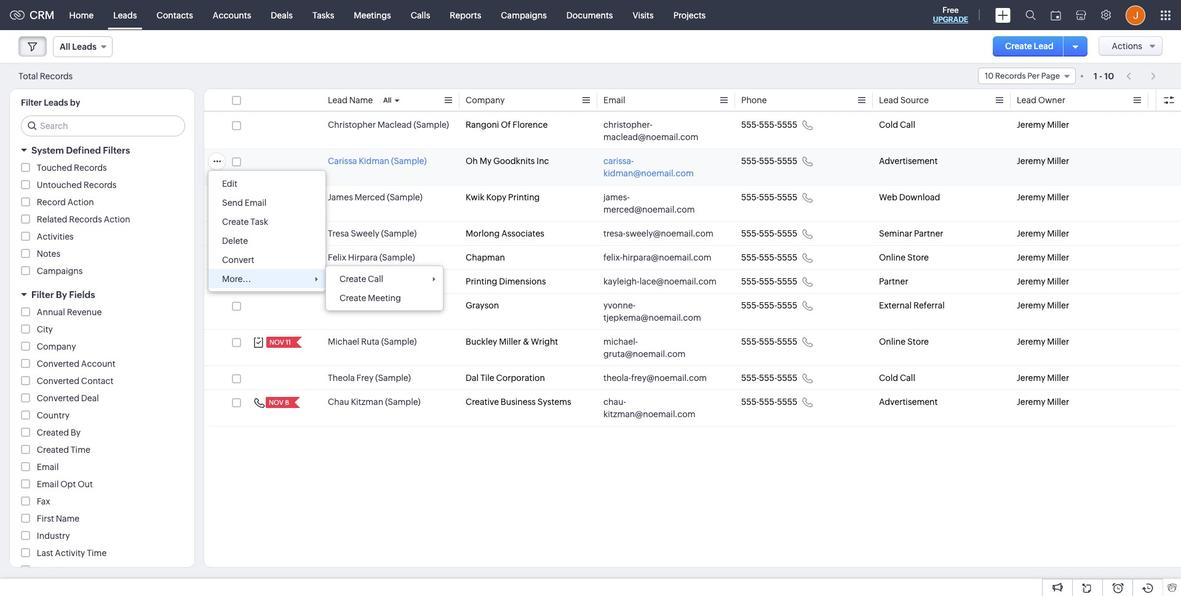 Task type: vqa. For each thing, say whether or not it's contained in the screenshot.


Task type: describe. For each thing, give the bounding box(es) containing it.
by
[[70, 98, 80, 108]]

create lead button
[[993, 36, 1066, 57]]

frey
[[357, 373, 374, 383]]

tresa-sweely@noemail.com link
[[604, 228, 714, 240]]

christopher- maclead@noemail.com link
[[604, 119, 717, 143]]

(sample) for felix hirpara (sample)
[[379, 253, 415, 263]]

rangoni
[[466, 120, 499, 130]]

out
[[78, 480, 93, 490]]

8 5555 from the top
[[777, 337, 798, 347]]

last for last name
[[37, 566, 53, 576]]

related
[[37, 215, 67, 225]]

lace@noemail.com
[[640, 277, 717, 287]]

frey@noemail.com
[[631, 373, 707, 383]]

printing dimensions
[[466, 277, 546, 287]]

jeremy for carissa- kidman@noemail.com
[[1017, 156, 1046, 166]]

accounts
[[213, 10, 251, 20]]

converted for converted account
[[37, 359, 79, 369]]

create menu image
[[995, 8, 1011, 22]]

profile element
[[1119, 0, 1153, 30]]

1 online store from the top
[[879, 253, 929, 263]]

calendar image
[[1051, 10, 1061, 20]]

5555 for christopher- maclead@noemail.com
[[777, 120, 798, 130]]

untouched
[[37, 180, 82, 190]]

michael- gruta@noemail.com link
[[604, 336, 717, 361]]

contacts link
[[147, 0, 203, 30]]

(sample) for theola frey (sample)
[[375, 373, 411, 383]]

dimensions
[[499, 277, 546, 287]]

jeremy for felix-hirpara@noemail.com
[[1017, 253, 1046, 263]]

lead for lead source
[[879, 95, 899, 105]]

jeremy for christopher- maclead@noemail.com
[[1017, 120, 1046, 130]]

call for christopher- maclead@noemail.com
[[900, 120, 915, 130]]

edit
[[222, 179, 237, 189]]

felix hirpara (sample) link
[[328, 252, 415, 264]]

christopher maclead (sample) link
[[328, 119, 449, 131]]

tresa-sweely@noemail.com
[[604, 229, 714, 239]]

systems
[[538, 397, 571, 407]]

more...
[[222, 274, 251, 284]]

goodknits
[[493, 156, 535, 166]]

deals
[[271, 10, 293, 20]]

records for untouched
[[84, 180, 117, 190]]

lead for lead name
[[328, 95, 348, 105]]

10 jeremy from the top
[[1017, 397, 1046, 407]]

download
[[899, 193, 940, 202]]

create meeting
[[340, 293, 401, 303]]

yvonne tjepkema (sample)
[[328, 301, 435, 311]]

miller for james- merced@noemail.com
[[1047, 193, 1069, 202]]

1 horizontal spatial printing
[[508, 193, 540, 202]]

2 online from the top
[[879, 337, 906, 347]]

tjepkema@noemail.com
[[604, 313, 701, 323]]

8 jeremy from the top
[[1017, 337, 1046, 347]]

row group containing christopher maclead (sample)
[[204, 113, 1181, 427]]

jeremy for james- merced@noemail.com
[[1017, 193, 1046, 202]]

by for filter
[[56, 290, 67, 300]]

delete
[[222, 236, 248, 246]]

lead source
[[879, 95, 929, 105]]

owner
[[1038, 95, 1066, 105]]

loading image
[[74, 75, 81, 79]]

web download
[[879, 193, 940, 202]]

nov 8
[[269, 399, 289, 407]]

jeremy miller for james- merced@noemail.com
[[1017, 193, 1069, 202]]

filter by fields
[[31, 290, 95, 300]]

james
[[328, 193, 353, 202]]

lead inside button
[[1034, 41, 1054, 51]]

send
[[222, 198, 243, 208]]

yvonne-
[[604, 301, 636, 311]]

555-555-5555 for yvonne- tjepkema@noemail.com
[[741, 301, 798, 311]]

james merced (sample) link
[[328, 191, 423, 204]]

notes
[[37, 249, 60, 259]]

5555 for james- merced@noemail.com
[[777, 193, 798, 202]]

country
[[37, 411, 70, 421]]

reports link
[[440, 0, 491, 30]]

lead for lead owner
[[1017, 95, 1037, 105]]

projects link
[[664, 0, 716, 30]]

created for created time
[[37, 445, 69, 455]]

0 horizontal spatial partner
[[879, 277, 909, 287]]

-
[[1099, 71, 1103, 81]]

(sample) for chau kitzman (sample)
[[385, 397, 421, 407]]

chau- kitzman@noemail.com link
[[604, 396, 717, 421]]

florence
[[513, 120, 548, 130]]

maclead@noemail.com
[[604, 132, 699, 142]]

accounts link
[[203, 0, 261, 30]]

1 online from the top
[[879, 253, 906, 263]]

record
[[37, 197, 66, 207]]

james-
[[604, 193, 630, 202]]

christopher-
[[604, 120, 653, 130]]

last activity time
[[37, 549, 107, 559]]

fax
[[37, 497, 50, 507]]

10
[[1105, 71, 1114, 81]]

555-555-5555 for james- merced@noemail.com
[[741, 193, 798, 202]]

carissa- kidman@noemail.com
[[604, 156, 694, 178]]

total
[[18, 71, 38, 81]]

gruta@noemail.com
[[604, 349, 686, 359]]

industry
[[37, 532, 70, 541]]

converted for converted deal
[[37, 394, 79, 404]]

1 vertical spatial campaigns
[[37, 266, 83, 276]]

create for create lead
[[1005, 41, 1032, 51]]

first
[[37, 514, 54, 524]]

email up fax
[[37, 480, 59, 490]]

sweely
[[351, 229, 379, 239]]

5555 for kayleigh-lace@noemail.com
[[777, 277, 798, 287]]

lead owner
[[1017, 95, 1066, 105]]

deals link
[[261, 0, 303, 30]]

5555 for theola-frey@noemail.com
[[777, 373, 798, 383]]

rangoni of florence
[[466, 120, 548, 130]]

chau
[[328, 397, 349, 407]]

10 5555 from the top
[[777, 397, 798, 407]]

phone
[[741, 95, 767, 105]]

morlong associates
[[466, 229, 544, 239]]

contacts
[[157, 10, 193, 20]]

business
[[501, 397, 536, 407]]

5555 for tresa-sweely@noemail.com
[[777, 229, 798, 239]]

1
[[1094, 71, 1098, 81]]

email up task
[[245, 198, 267, 208]]

email up christopher-
[[604, 95, 625, 105]]

cold call for theola-frey@noemail.com
[[879, 373, 915, 383]]

leads link
[[103, 0, 147, 30]]

filters
[[103, 145, 130, 156]]

carissa kidman (sample) link
[[328, 155, 427, 167]]

revenue
[[67, 308, 102, 317]]

carissa
[[328, 156, 357, 166]]

visits
[[633, 10, 654, 20]]

theola frey (sample)
[[328, 373, 411, 383]]

(sample) for carissa kidman (sample)
[[391, 156, 427, 166]]

morlong
[[466, 229, 500, 239]]

555-555-5555 for carissa- kidman@noemail.com
[[741, 156, 798, 166]]

fields
[[69, 290, 95, 300]]

8 jeremy miller from the top
[[1017, 337, 1069, 347]]

0 vertical spatial time
[[71, 445, 90, 455]]

seminar
[[879, 229, 913, 239]]

create for create task
[[222, 217, 249, 227]]

kwik
[[466, 193, 485, 202]]

2 store from the top
[[908, 337, 929, 347]]

tjepkema
[[359, 301, 398, 311]]

jeremy miller for christopher- maclead@noemail.com
[[1017, 120, 1069, 130]]



Task type: locate. For each thing, give the bounding box(es) containing it.
upgrade
[[933, 15, 968, 24]]

0 vertical spatial campaigns
[[501, 10, 547, 20]]

partner right seminar
[[914, 229, 944, 239]]

2 last from the top
[[37, 566, 53, 576]]

filter by fields button
[[10, 284, 194, 306]]

1 5555 from the top
[[777, 120, 798, 130]]

jeremy for theola-frey@noemail.com
[[1017, 373, 1046, 383]]

(sample) for tresa sweely (sample)
[[381, 229, 417, 239]]

(sample) for james merced (sample)
[[387, 193, 423, 202]]

miller for yvonne- tjepkema@noemail.com
[[1047, 301, 1069, 311]]

printing up grayson
[[466, 277, 497, 287]]

1 horizontal spatial partner
[[914, 229, 944, 239]]

2 555-555-5555 from the top
[[741, 156, 798, 166]]

by up annual revenue
[[56, 290, 67, 300]]

0 vertical spatial filter
[[21, 98, 42, 108]]

9 jeremy miller from the top
[[1017, 373, 1069, 383]]

online
[[879, 253, 906, 263], [879, 337, 906, 347]]

calls
[[411, 10, 430, 20]]

0 vertical spatial action
[[67, 197, 94, 207]]

records for total
[[40, 71, 73, 81]]

2 converted from the top
[[37, 377, 79, 386]]

create menu element
[[988, 0, 1018, 30]]

source
[[901, 95, 929, 105]]

row group
[[204, 113, 1181, 427]]

created time
[[37, 445, 90, 455]]

crm
[[30, 9, 55, 22]]

10 jeremy miller from the top
[[1017, 397, 1069, 407]]

0 vertical spatial printing
[[508, 193, 540, 202]]

campaigns down notes
[[37, 266, 83, 276]]

jeremy miller for tresa-sweely@noemail.com
[[1017, 229, 1069, 239]]

(sample) right maclead
[[414, 120, 449, 130]]

0 horizontal spatial company
[[37, 342, 76, 352]]

3 jeremy from the top
[[1017, 193, 1046, 202]]

converted up country
[[37, 394, 79, 404]]

jeremy for tresa-sweely@noemail.com
[[1017, 229, 1046, 239]]

7 555-555-5555 from the top
[[741, 301, 798, 311]]

carissa- kidman@noemail.com link
[[604, 155, 717, 180]]

1 555-555-5555 from the top
[[741, 120, 798, 130]]

cold for theola-frey@noemail.com
[[879, 373, 898, 383]]

last down 'industry'
[[37, 549, 53, 559]]

555-555-5555
[[741, 120, 798, 130], [741, 156, 798, 166], [741, 193, 798, 202], [741, 229, 798, 239], [741, 253, 798, 263], [741, 277, 798, 287], [741, 301, 798, 311], [741, 337, 798, 347], [741, 373, 798, 383], [741, 397, 798, 407]]

2 online store from the top
[[879, 337, 929, 347]]

leads
[[113, 10, 137, 20], [44, 98, 68, 108]]

name right first at the left bottom of page
[[56, 514, 80, 524]]

1 last from the top
[[37, 549, 53, 559]]

1 advertisement from the top
[[879, 156, 938, 166]]

last down last activity time on the left of the page
[[37, 566, 53, 576]]

name down activity
[[55, 566, 79, 576]]

nov 11
[[269, 339, 291, 346]]

1 vertical spatial converted
[[37, 377, 79, 386]]

lead up christopher
[[328, 95, 348, 105]]

records down touched records
[[84, 180, 117, 190]]

edit link
[[209, 174, 325, 193]]

1 horizontal spatial campaigns
[[501, 10, 547, 20]]

create lead
[[1005, 41, 1054, 51]]

first name
[[37, 514, 80, 524]]

8 555-555-5555 from the top
[[741, 337, 798, 347]]

0 vertical spatial cold
[[879, 120, 898, 130]]

call for theola-frey@noemail.com
[[900, 373, 915, 383]]

1 vertical spatial printing
[[466, 277, 497, 287]]

records down record action at the left
[[69, 215, 102, 225]]

(sample) right kitzman
[[385, 397, 421, 407]]

1 vertical spatial action
[[104, 215, 130, 225]]

(sample) up kayleigh lace (sample) link at left top
[[379, 253, 415, 263]]

Search text field
[[22, 116, 185, 136]]

4 jeremy from the top
[[1017, 229, 1046, 239]]

by inside filter by fields dropdown button
[[56, 290, 67, 300]]

1 converted from the top
[[37, 359, 79, 369]]

send email
[[222, 198, 267, 208]]

(sample) for christopher maclead (sample)
[[414, 120, 449, 130]]

printing right kopy at top
[[508, 193, 540, 202]]

kayleigh-
[[604, 277, 640, 287]]

1 vertical spatial advertisement
[[879, 397, 938, 407]]

0 vertical spatial call
[[900, 120, 915, 130]]

555-555-5555 for kayleigh-lace@noemail.com
[[741, 277, 798, 287]]

cold for christopher- maclead@noemail.com
[[879, 120, 898, 130]]

cold call for christopher- maclead@noemail.com
[[879, 120, 915, 130]]

created for created by
[[37, 428, 69, 438]]

store down external referral on the right of page
[[908, 337, 929, 347]]

2 advertisement from the top
[[879, 397, 938, 407]]

kwik kopy printing
[[466, 193, 540, 202]]

converted up converted contact
[[37, 359, 79, 369]]

6 555-555-5555 from the top
[[741, 277, 798, 287]]

touched
[[37, 163, 72, 173]]

0 vertical spatial store
[[908, 253, 929, 263]]

name up christopher
[[349, 95, 373, 105]]

(sample) right merced
[[387, 193, 423, 202]]

10 555-555-5555 from the top
[[741, 397, 798, 407]]

account
[[81, 359, 116, 369]]

5555 for yvonne- tjepkema@noemail.com
[[777, 301, 798, 311]]

nov for chau
[[269, 399, 284, 407]]

1 vertical spatial online store
[[879, 337, 929, 347]]

michael
[[328, 337, 359, 347]]

kayleigh-lace@noemail.com link
[[604, 276, 717, 288]]

1 horizontal spatial action
[[104, 215, 130, 225]]

1 cold from the top
[[879, 120, 898, 130]]

felix
[[328, 253, 346, 263]]

0 vertical spatial cold call
[[879, 120, 915, 130]]

activity
[[55, 549, 85, 559]]

miller for tresa-sweely@noemail.com
[[1047, 229, 1069, 239]]

search image
[[1026, 10, 1036, 20]]

jeremy miller for carissa- kidman@noemail.com
[[1017, 156, 1069, 166]]

1 horizontal spatial leads
[[113, 10, 137, 20]]

2 vertical spatial converted
[[37, 394, 79, 404]]

miller
[[1047, 120, 1069, 130], [1047, 156, 1069, 166], [1047, 193, 1069, 202], [1047, 229, 1069, 239], [1047, 253, 1069, 263], [1047, 277, 1069, 287], [1047, 301, 1069, 311], [499, 337, 521, 347], [1047, 337, 1069, 347], [1047, 373, 1069, 383], [1047, 397, 1069, 407]]

0 horizontal spatial leads
[[44, 98, 68, 108]]

lead down calendar icon
[[1034, 41, 1054, 51]]

0 vertical spatial advertisement
[[879, 156, 938, 166]]

kayleigh lace (sample) link
[[328, 276, 420, 288]]

create for create meeting
[[340, 293, 366, 303]]

creative business systems
[[466, 397, 571, 407]]

0 vertical spatial converted
[[37, 359, 79, 369]]

jeremy miller for felix-hirpara@noemail.com
[[1017, 253, 1069, 263]]

1 jeremy from the top
[[1017, 120, 1046, 130]]

3 converted from the top
[[37, 394, 79, 404]]

0 vertical spatial company
[[466, 95, 505, 105]]

grayson
[[466, 301, 499, 311]]

task
[[250, 217, 268, 227]]

partner up external
[[879, 277, 909, 287]]

555-555-5555 for theola-frey@noemail.com
[[741, 373, 798, 383]]

by up "created time"
[[71, 428, 81, 438]]

1 vertical spatial name
[[56, 514, 80, 524]]

crm link
[[10, 9, 55, 22]]

converted
[[37, 359, 79, 369], [37, 377, 79, 386], [37, 394, 79, 404]]

leads left 'by'
[[44, 98, 68, 108]]

9 5555 from the top
[[777, 373, 798, 383]]

last
[[37, 549, 53, 559], [37, 566, 53, 576]]

jeremy miller for kayleigh-lace@noemail.com
[[1017, 277, 1069, 287]]

records for related
[[69, 215, 102, 225]]

11
[[286, 339, 291, 346]]

store
[[908, 253, 929, 263], [908, 337, 929, 347]]

2 vertical spatial call
[[900, 373, 915, 383]]

(sample) right kidman
[[391, 156, 427, 166]]

0 horizontal spatial by
[[56, 290, 67, 300]]

reports
[[450, 10, 481, 20]]

related records action
[[37, 215, 130, 225]]

9 555-555-5555 from the top
[[741, 373, 798, 383]]

store down seminar partner at the top right
[[908, 253, 929, 263]]

miller for theola-frey@noemail.com
[[1047, 373, 1069, 383]]

dal tile corporation
[[466, 373, 545, 383]]

created down created by
[[37, 445, 69, 455]]

jeremy for kayleigh-lace@noemail.com
[[1017, 277, 1046, 287]]

online down external
[[879, 337, 906, 347]]

filter
[[21, 98, 42, 108], [31, 290, 54, 300]]

chau kitzman (sample)
[[328, 397, 421, 407]]

cold call
[[879, 120, 915, 130], [879, 373, 915, 383]]

projects
[[673, 10, 706, 20]]

action down untouched records
[[104, 215, 130, 225]]

christopher maclead (sample)
[[328, 120, 449, 130]]

profile image
[[1126, 5, 1146, 25]]

(sample) for kayleigh lace (sample)
[[385, 277, 420, 287]]

create for create call
[[340, 274, 366, 284]]

nov left 11
[[269, 339, 284, 346]]

untouched records
[[37, 180, 117, 190]]

4 jeremy miller from the top
[[1017, 229, 1069, 239]]

1 vertical spatial online
[[879, 337, 906, 347]]

converted up "converted deal"
[[37, 377, 79, 386]]

system defined filters button
[[10, 140, 194, 161]]

1 created from the top
[[37, 428, 69, 438]]

name for lead name
[[349, 95, 373, 105]]

nov for michael
[[269, 339, 284, 346]]

leads right home link
[[113, 10, 137, 20]]

6 jeremy miller from the top
[[1017, 277, 1069, 287]]

online store down seminar partner at the top right
[[879, 253, 929, 263]]

5555 for carissa- kidman@noemail.com
[[777, 156, 798, 166]]

tresa
[[328, 229, 349, 239]]

activities
[[37, 232, 74, 242]]

free upgrade
[[933, 6, 968, 24]]

1 vertical spatial company
[[37, 342, 76, 352]]

jeremy for yvonne- tjepkema@noemail.com
[[1017, 301, 1046, 311]]

4 5555 from the top
[[777, 229, 798, 239]]

theola-frey@noemail.com link
[[604, 372, 707, 385]]

action up related records action
[[67, 197, 94, 207]]

6 5555 from the top
[[777, 277, 798, 287]]

referral
[[914, 301, 945, 311]]

4 555-555-5555 from the top
[[741, 229, 798, 239]]

company down city
[[37, 342, 76, 352]]

1 vertical spatial store
[[908, 337, 929, 347]]

filter for filter by fields
[[31, 290, 54, 300]]

0 vertical spatial by
[[56, 290, 67, 300]]

creative
[[466, 397, 499, 407]]

1 store from the top
[[908, 253, 929, 263]]

7 jeremy from the top
[[1017, 301, 1046, 311]]

5 555-555-5555 from the top
[[741, 253, 798, 263]]

(sample) right 'sweely'
[[381, 229, 417, 239]]

external referral
[[879, 301, 945, 311]]

filter inside dropdown button
[[31, 290, 54, 300]]

0 vertical spatial online store
[[879, 253, 929, 263]]

create inside create lead button
[[1005, 41, 1032, 51]]

3 555-555-5555 from the top
[[741, 193, 798, 202]]

555-555-5555 for tresa-sweely@noemail.com
[[741, 229, 798, 239]]

created
[[37, 428, 69, 438], [37, 445, 69, 455]]

last for last activity time
[[37, 549, 53, 559]]

2 5555 from the top
[[777, 156, 798, 166]]

555-555-5555 for felix-hirpara@noemail.com
[[741, 253, 798, 263]]

lead left "owner"
[[1017, 95, 1037, 105]]

(sample) right ruta
[[381, 337, 417, 347]]

lead left 'source'
[[879, 95, 899, 105]]

1 vertical spatial cold call
[[879, 373, 915, 383]]

opt
[[60, 480, 76, 490]]

9 jeremy from the top
[[1017, 373, 1046, 383]]

(sample) right frey
[[375, 373, 411, 383]]

filter up annual
[[31, 290, 54, 300]]

1 horizontal spatial company
[[466, 95, 505, 105]]

felix-
[[604, 253, 623, 263]]

chapman
[[466, 253, 505, 263]]

home link
[[59, 0, 103, 30]]

1 vertical spatial cold
[[879, 373, 898, 383]]

1 vertical spatial by
[[71, 428, 81, 438]]

system
[[31, 145, 64, 156]]

1 horizontal spatial by
[[71, 428, 81, 438]]

filter leads by
[[21, 98, 80, 108]]

created by
[[37, 428, 81, 438]]

0 horizontal spatial campaigns
[[37, 266, 83, 276]]

1 cold call from the top
[[879, 120, 915, 130]]

1 vertical spatial time
[[87, 549, 107, 559]]

1 vertical spatial leads
[[44, 98, 68, 108]]

0 vertical spatial online
[[879, 253, 906, 263]]

0 horizontal spatial action
[[67, 197, 94, 207]]

jeremy miller
[[1017, 120, 1069, 130], [1017, 156, 1069, 166], [1017, 193, 1069, 202], [1017, 229, 1069, 239], [1017, 253, 1069, 263], [1017, 277, 1069, 287], [1017, 301, 1069, 311], [1017, 337, 1069, 347], [1017, 373, 1069, 383], [1017, 397, 1069, 407]]

seminar partner
[[879, 229, 944, 239]]

meetings
[[354, 10, 391, 20]]

2 jeremy from the top
[[1017, 156, 1046, 166]]

1 jeremy miller from the top
[[1017, 120, 1069, 130]]

converted for converted contact
[[37, 377, 79, 386]]

555-555-5555 for christopher- maclead@noemail.com
[[741, 120, 798, 130]]

james- merced@noemail.com link
[[604, 191, 717, 216]]

by for created
[[71, 428, 81, 438]]

name for first name
[[56, 514, 80, 524]]

3 5555 from the top
[[777, 193, 798, 202]]

miller for carissa- kidman@noemail.com
[[1047, 156, 1069, 166]]

1 vertical spatial partner
[[879, 277, 909, 287]]

documents link
[[557, 0, 623, 30]]

0 vertical spatial last
[[37, 549, 53, 559]]

miller for felix-hirpara@noemail.com
[[1047, 253, 1069, 263]]

6 jeremy from the top
[[1017, 277, 1046, 287]]

records down defined
[[74, 163, 107, 173]]

miller for kayleigh-lace@noemail.com
[[1047, 277, 1069, 287]]

(sample) for michael ruta (sample)
[[381, 337, 417, 347]]

1 vertical spatial filter
[[31, 290, 54, 300]]

5555 for felix-hirpara@noemail.com
[[777, 253, 798, 263]]

miller for christopher- maclead@noemail.com
[[1047, 120, 1069, 130]]

(sample)
[[414, 120, 449, 130], [391, 156, 427, 166], [387, 193, 423, 202], [381, 229, 417, 239], [379, 253, 415, 263], [385, 277, 420, 287], [400, 301, 435, 311], [381, 337, 417, 347], [375, 373, 411, 383], [385, 397, 421, 407]]

(sample) for yvonne tjepkema (sample)
[[400, 301, 435, 311]]

campaigns right reports
[[501, 10, 547, 20]]

2 created from the top
[[37, 445, 69, 455]]

theola-
[[604, 373, 631, 383]]

(sample) right tjepkema
[[400, 301, 435, 311]]

nov left 8
[[269, 399, 284, 407]]

created down country
[[37, 428, 69, 438]]

online store down external referral on the right of page
[[879, 337, 929, 347]]

records for touched
[[74, 163, 107, 173]]

5 jeremy miller from the top
[[1017, 253, 1069, 263]]

2 jeremy miller from the top
[[1017, 156, 1069, 166]]

theola
[[328, 373, 355, 383]]

2 cold call from the top
[[879, 373, 915, 383]]

company up rangoni
[[466, 95, 505, 105]]

(sample) up meeting
[[385, 277, 420, 287]]

2 cold from the top
[[879, 373, 898, 383]]

jeremy miller for theola-frey@noemail.com
[[1017, 373, 1069, 383]]

0 vertical spatial partner
[[914, 229, 944, 239]]

1 vertical spatial call
[[368, 274, 383, 284]]

yvonne- tjepkema@noemail.com
[[604, 301, 701, 323]]

7 jeremy miller from the top
[[1017, 301, 1069, 311]]

3 jeremy miller from the top
[[1017, 193, 1069, 202]]

2 vertical spatial name
[[55, 566, 79, 576]]

last name
[[37, 566, 79, 576]]

0 horizontal spatial printing
[[466, 277, 497, 287]]

0 vertical spatial created
[[37, 428, 69, 438]]

0 vertical spatial nov
[[269, 339, 284, 346]]

5 jeremy from the top
[[1017, 253, 1046, 263]]

kayleigh-lace@noemail.com
[[604, 277, 717, 287]]

0 vertical spatial name
[[349, 95, 373, 105]]

5 5555 from the top
[[777, 253, 798, 263]]

jeremy miller for yvonne- tjepkema@noemail.com
[[1017, 301, 1069, 311]]

filter for filter leads by
[[21, 98, 42, 108]]

search element
[[1018, 0, 1043, 30]]

kidman@noemail.com
[[604, 169, 694, 178]]

system defined filters
[[31, 145, 130, 156]]

1 vertical spatial nov
[[269, 399, 284, 407]]

time right activity
[[87, 549, 107, 559]]

time down created by
[[71, 445, 90, 455]]

records left loading image
[[40, 71, 73, 81]]

online down seminar
[[879, 253, 906, 263]]

email down "created time"
[[37, 463, 59, 473]]

filter down total
[[21, 98, 42, 108]]

1 - 10
[[1094, 71, 1114, 81]]

1 vertical spatial created
[[37, 445, 69, 455]]

7 5555 from the top
[[777, 301, 798, 311]]

navigation
[[1120, 67, 1163, 85]]

name for last name
[[55, 566, 79, 576]]

1 vertical spatial last
[[37, 566, 53, 576]]

0 vertical spatial leads
[[113, 10, 137, 20]]



